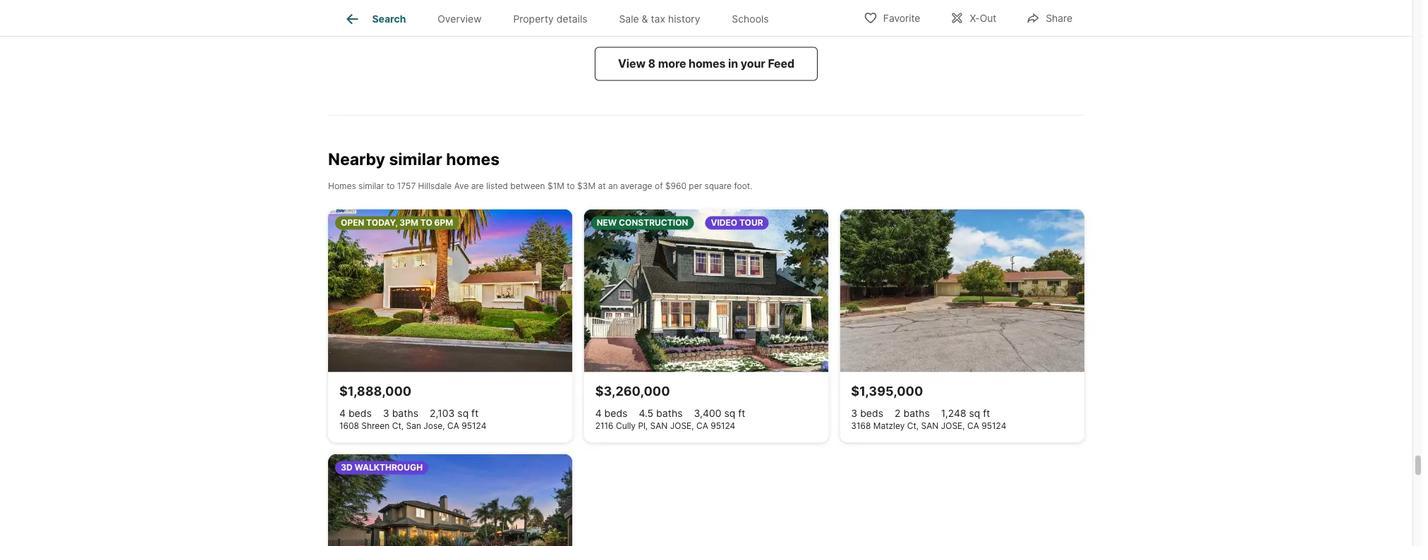 Task type: vqa. For each thing, say whether or not it's contained in the screenshot.
first Ct, from the left
yes



Task type: describe. For each thing, give the bounding box(es) containing it.
homes
[[328, 181, 356, 191]]

3,400
[[694, 408, 722, 420]]

1807 nelson way, san jose, ca 95124
[[852, 3, 1005, 13]]

tour
[[740, 218, 764, 228]]

overview tab
[[422, 2, 498, 36]]

3168 matzley ct, san jose, ca 95124
[[852, 422, 1007, 432]]

tab list containing search
[[328, 0, 796, 36]]

jose, for $3,260,000
[[670, 422, 694, 432]]

search
[[372, 13, 406, 25]]

95124 inside button
[[980, 3, 1005, 13]]

share
[[1046, 12, 1073, 24]]

3168
[[852, 422, 871, 432]]

open
[[341, 218, 365, 228]]

3d
[[341, 463, 353, 473]]

sale
[[619, 13, 639, 25]]

schools tab
[[716, 2, 785, 36]]

shreen
[[362, 422, 390, 432]]

1757
[[397, 181, 416, 191]]

jose, for ave,
[[437, 3, 459, 13]]

6pm
[[435, 218, 453, 228]]

way,
[[903, 3, 922, 13]]

san for $3,260,000
[[651, 422, 668, 432]]

sq for $1,395,000
[[970, 408, 981, 420]]

favorite button
[[852, 3, 933, 32]]

2116 cully pl, san jose, ca 95124
[[596, 422, 736, 432]]

square
[[705, 181, 732, 191]]

$1m
[[548, 181, 565, 191]]

san for way,
[[925, 3, 940, 13]]

1,248
[[942, 408, 967, 420]]

$960
[[666, 181, 687, 191]]

ft for $3,260,000
[[739, 408, 746, 420]]

average
[[621, 181, 653, 191]]

view 8 more homes in your feed button
[[595, 47, 818, 81]]

in
[[729, 57, 739, 71]]

ft for $1,888,000
[[472, 408, 479, 420]]

2,103 sq ft
[[430, 408, 479, 420]]

nelson
[[873, 3, 901, 13]]

nearby
[[328, 150, 386, 169]]

are
[[471, 181, 484, 191]]

similar for nearby
[[389, 150, 443, 169]]

baths for $1,395,000
[[904, 408, 930, 420]]

2,103
[[430, 408, 455, 420]]

san for ave,
[[420, 3, 435, 13]]

san for $1,395,000
[[922, 422, 939, 432]]

search link
[[344, 11, 406, 28]]

$1,395,000
[[852, 384, 924, 400]]

3833 meridian ave, san jose, ca 95124 button
[[328, 0, 573, 25]]

cully
[[616, 422, 636, 432]]

ca for $1,888,000
[[448, 422, 459, 432]]

3 for 3 baths
[[383, 408, 389, 420]]

similar for homes
[[359, 181, 384, 191]]

share button
[[1015, 3, 1085, 32]]

san for ct,
[[406, 422, 421, 432]]

x-
[[970, 12, 980, 24]]

meridian
[[363, 3, 398, 13]]

95124 inside button
[[475, 3, 500, 13]]

more
[[658, 57, 686, 71]]

4 for $1,888,000
[[340, 408, 346, 420]]

sq for $1,888,000
[[458, 408, 469, 420]]

2116
[[596, 422, 614, 432]]

4 for $3,260,000
[[596, 408, 602, 420]]

at
[[598, 181, 606, 191]]

3 beds
[[852, 408, 884, 420]]

1608 shreen ct, san jose, ca 95124
[[340, 422, 487, 432]]

to
[[421, 218, 433, 228]]

3d walkthrough
[[341, 463, 423, 473]]

2 to from the left
[[567, 181, 575, 191]]

feed
[[768, 57, 795, 71]]

an
[[609, 181, 618, 191]]

1807
[[852, 3, 871, 13]]

video tour
[[711, 218, 764, 228]]

per
[[689, 181, 703, 191]]

ft for $1,395,000
[[984, 408, 991, 420]]

jose, for way,
[[942, 3, 964, 13]]

1,248 sq ft
[[942, 408, 991, 420]]

2 baths
[[895, 408, 930, 420]]

out
[[980, 12, 997, 24]]

between
[[511, 181, 545, 191]]

$1,888,000
[[340, 384, 412, 400]]

ct, for $1,888,000
[[392, 422, 404, 432]]

ave
[[454, 181, 469, 191]]

3d walkthrough button
[[328, 455, 573, 546]]

nearby similar homes
[[328, 150, 500, 169]]

&
[[642, 13, 648, 25]]

baths for $3,260,000
[[657, 408, 683, 420]]

photo of 1608 shreen ct, san jose, ca 95124 image
[[328, 210, 573, 373]]

$3,260,000
[[596, 384, 670, 400]]

8
[[648, 57, 656, 71]]

beds for $3,260,000
[[605, 408, 628, 420]]

3pm
[[400, 218, 419, 228]]



Task type: locate. For each thing, give the bounding box(es) containing it.
3 baths
[[383, 408, 419, 420]]

3,400 sq ft
[[694, 408, 746, 420]]

2 horizontal spatial sq
[[970, 408, 981, 420]]

homes left in
[[689, 57, 726, 71]]

x-out
[[970, 12, 997, 24]]

beds
[[349, 408, 372, 420], [605, 408, 628, 420], [861, 408, 884, 420]]

1 horizontal spatial beds
[[605, 408, 628, 420]]

ca left the out
[[966, 3, 978, 13]]

1 baths from the left
[[392, 408, 419, 420]]

4 beds for $3,260,000
[[596, 408, 628, 420]]

your
[[741, 57, 766, 71]]

ft right 2,103
[[472, 408, 479, 420]]

0 horizontal spatial baths
[[392, 408, 419, 420]]

san down the 4.5 baths
[[651, 422, 668, 432]]

0 horizontal spatial homes
[[446, 150, 500, 169]]

ca for $3,260,000
[[697, 422, 709, 432]]

jose, down 1,248
[[942, 422, 965, 432]]

sq right 2,103
[[458, 408, 469, 420]]

2 ct, from the left
[[908, 422, 919, 432]]

$3m
[[578, 181, 596, 191]]

sale & tax history
[[619, 13, 701, 25]]

new construction
[[597, 218, 689, 228]]

ca for $1,395,000
[[968, 422, 980, 432]]

0 horizontal spatial san
[[651, 422, 668, 432]]

view
[[618, 57, 646, 71]]

1 ct, from the left
[[392, 422, 404, 432]]

ave,
[[400, 3, 417, 13]]

1 ft from the left
[[472, 408, 479, 420]]

ct, for $1,395,000
[[908, 422, 919, 432]]

95124 for $1,395,000
[[982, 422, 1007, 432]]

ft right 1,248
[[984, 408, 991, 420]]

1 horizontal spatial san
[[922, 422, 939, 432]]

tax
[[651, 13, 666, 25]]

jose, right ave,
[[437, 3, 459, 13]]

4
[[340, 408, 346, 420], [596, 408, 602, 420]]

4 beds up 2116
[[596, 408, 628, 420]]

details
[[557, 13, 588, 25]]

property details
[[514, 13, 588, 25]]

hillsdale
[[418, 181, 452, 191]]

ca right ave,
[[461, 3, 473, 13]]

san
[[420, 3, 435, 13], [925, 3, 940, 13], [406, 422, 421, 432]]

similar
[[389, 150, 443, 169], [359, 181, 384, 191]]

ct, down 2 baths
[[908, 422, 919, 432]]

1 vertical spatial homes
[[446, 150, 500, 169]]

0 horizontal spatial 3
[[383, 408, 389, 420]]

walkthrough
[[355, 463, 423, 473]]

today,
[[366, 218, 398, 228]]

ca down 1,248 sq ft
[[968, 422, 980, 432]]

3 up shreen
[[383, 408, 389, 420]]

1608
[[340, 422, 359, 432]]

1 4 from the left
[[340, 408, 346, 420]]

jose, down 2,103
[[424, 422, 445, 432]]

homes
[[689, 57, 726, 71], [446, 150, 500, 169]]

ct, down 3 baths
[[392, 422, 404, 432]]

similar up 1757
[[389, 150, 443, 169]]

2 baths from the left
[[657, 408, 683, 420]]

jose, left x-
[[942, 3, 964, 13]]

ft
[[472, 408, 479, 420], [739, 408, 746, 420], [984, 408, 991, 420]]

san right way,
[[925, 3, 940, 13]]

baths up 3168 matzley ct, san jose, ca 95124
[[904, 408, 930, 420]]

1 horizontal spatial ft
[[739, 408, 746, 420]]

jose, inside button
[[437, 3, 459, 13]]

1 horizontal spatial to
[[567, 181, 575, 191]]

sq right 1,248
[[970, 408, 981, 420]]

4.5
[[639, 408, 654, 420]]

jose, for ct,
[[424, 422, 445, 432]]

0 horizontal spatial beds
[[349, 408, 372, 420]]

matzley
[[874, 422, 905, 432]]

2 ft from the left
[[739, 408, 746, 420]]

jose,
[[437, 3, 459, 13], [942, 3, 964, 13], [424, 422, 445, 432]]

1807 nelson way, san jose, ca 95124 button
[[840, 0, 1085, 25]]

0 vertical spatial homes
[[689, 57, 726, 71]]

1 vertical spatial similar
[[359, 181, 384, 191]]

4 beds up 1608
[[340, 408, 372, 420]]

1 horizontal spatial homes
[[689, 57, 726, 71]]

jose, for $1,395,000
[[942, 422, 965, 432]]

2 horizontal spatial beds
[[861, 408, 884, 420]]

beds up 1608
[[349, 408, 372, 420]]

sq for $3,260,000
[[725, 408, 736, 420]]

2
[[895, 408, 901, 420]]

2 sq from the left
[[725, 408, 736, 420]]

san right ave,
[[420, 3, 435, 13]]

3 for 3 beds
[[852, 408, 858, 420]]

beds up 3168
[[861, 408, 884, 420]]

ca
[[461, 3, 473, 13], [966, 3, 978, 13], [448, 422, 459, 432], [697, 422, 709, 432], [968, 422, 980, 432]]

property details tab
[[498, 2, 604, 36]]

4 up 1608
[[340, 408, 346, 420]]

photo of 3168 matzley ct, san jose, ca 95124 image
[[840, 210, 1085, 373]]

schools
[[732, 13, 769, 25]]

1 4 beds from the left
[[340, 408, 372, 420]]

4 beds for $1,888,000
[[340, 408, 372, 420]]

property
[[514, 13, 554, 25]]

view 8 more homes in your feed
[[618, 57, 795, 71]]

photo of 2116 cully pl, san jose, ca 95124 image
[[584, 210, 829, 373]]

3 beds from the left
[[861, 408, 884, 420]]

1 to from the left
[[387, 181, 395, 191]]

photo of 14455 bercaw ln, san jose, ca 95124 image
[[328, 455, 573, 546]]

3 baths from the left
[[904, 408, 930, 420]]

2 jose, from the left
[[942, 422, 965, 432]]

ca inside button
[[461, 3, 473, 13]]

homes inside button
[[689, 57, 726, 71]]

3
[[383, 408, 389, 420], [852, 408, 858, 420]]

3833 meridian ave, san jose, ca 95124
[[340, 3, 500, 13]]

0 horizontal spatial 4
[[340, 408, 346, 420]]

san
[[651, 422, 668, 432], [922, 422, 939, 432]]

95124 for $1,888,000
[[462, 422, 487, 432]]

1 horizontal spatial 4 beds
[[596, 408, 628, 420]]

sale & tax history tab
[[604, 2, 716, 36]]

2 horizontal spatial ft
[[984, 408, 991, 420]]

video
[[711, 218, 738, 228]]

2 3 from the left
[[852, 408, 858, 420]]

2 beds from the left
[[605, 408, 628, 420]]

1 san from the left
[[651, 422, 668, 432]]

0 horizontal spatial ft
[[472, 408, 479, 420]]

ct,
[[392, 422, 404, 432], [908, 422, 919, 432]]

open today, 3pm to 6pm
[[341, 218, 453, 228]]

new
[[597, 218, 617, 228]]

0 horizontal spatial 4 beds
[[340, 408, 372, 420]]

3 sq from the left
[[970, 408, 981, 420]]

beds for $1,395,000
[[861, 408, 884, 420]]

homes similar to 1757 hillsdale ave are listed between $1m to $3m at an average of $960 per square foot.
[[328, 181, 753, 191]]

to left 1757
[[387, 181, 395, 191]]

4 up 2116
[[596, 408, 602, 420]]

ca down 2,103 sq ft
[[448, 422, 459, 432]]

2 horizontal spatial baths
[[904, 408, 930, 420]]

1 3 from the left
[[383, 408, 389, 420]]

2 san from the left
[[922, 422, 939, 432]]

ca inside button
[[966, 3, 978, 13]]

2 4 from the left
[[596, 408, 602, 420]]

1 horizontal spatial similar
[[389, 150, 443, 169]]

1 horizontal spatial jose,
[[942, 422, 965, 432]]

4.5 baths
[[639, 408, 683, 420]]

foot.
[[734, 181, 753, 191]]

ft right 3,400
[[739, 408, 746, 420]]

1 horizontal spatial 4
[[596, 408, 602, 420]]

similar right homes
[[359, 181, 384, 191]]

1 horizontal spatial sq
[[725, 408, 736, 420]]

favorite
[[884, 12, 921, 24]]

beds up cully
[[605, 408, 628, 420]]

jose, down the 4.5 baths
[[670, 422, 694, 432]]

95124 for $3,260,000
[[711, 422, 736, 432]]

san inside button
[[925, 3, 940, 13]]

of
[[655, 181, 663, 191]]

san down 2 baths
[[922, 422, 939, 432]]

homes up are
[[446, 150, 500, 169]]

san down 3 baths
[[406, 422, 421, 432]]

0 horizontal spatial sq
[[458, 408, 469, 420]]

4 beds
[[340, 408, 372, 420], [596, 408, 628, 420]]

san inside button
[[420, 3, 435, 13]]

0 horizontal spatial similar
[[359, 181, 384, 191]]

2 4 beds from the left
[[596, 408, 628, 420]]

1 beds from the left
[[349, 408, 372, 420]]

to
[[387, 181, 395, 191], [567, 181, 575, 191]]

3 ft from the left
[[984, 408, 991, 420]]

1 jose, from the left
[[670, 422, 694, 432]]

beds for $1,888,000
[[349, 408, 372, 420]]

3 up 3168
[[852, 408, 858, 420]]

baths up 2116 cully pl, san jose, ca 95124
[[657, 408, 683, 420]]

0 vertical spatial similar
[[389, 150, 443, 169]]

ca down 3,400
[[697, 422, 709, 432]]

jose,
[[670, 422, 694, 432], [942, 422, 965, 432]]

x-out button
[[939, 3, 1009, 32]]

construction
[[619, 218, 689, 228]]

listed
[[487, 181, 508, 191]]

jose, inside button
[[942, 3, 964, 13]]

1 horizontal spatial 3
[[852, 408, 858, 420]]

0 horizontal spatial ct,
[[392, 422, 404, 432]]

0 horizontal spatial jose,
[[670, 422, 694, 432]]

0 horizontal spatial to
[[387, 181, 395, 191]]

95124
[[475, 3, 500, 13], [980, 3, 1005, 13], [462, 422, 487, 432], [711, 422, 736, 432], [982, 422, 1007, 432]]

to right $1m
[[567, 181, 575, 191]]

1 horizontal spatial baths
[[657, 408, 683, 420]]

tab list
[[328, 0, 796, 36]]

baths for $1,888,000
[[392, 408, 419, 420]]

1 sq from the left
[[458, 408, 469, 420]]

sq right 3,400
[[725, 408, 736, 420]]

history
[[669, 13, 701, 25]]

1 horizontal spatial ct,
[[908, 422, 919, 432]]

overview
[[438, 13, 482, 25]]

pl,
[[638, 422, 648, 432]]

baths up 1608 shreen ct, san jose, ca 95124
[[392, 408, 419, 420]]

3833
[[340, 3, 361, 13]]



